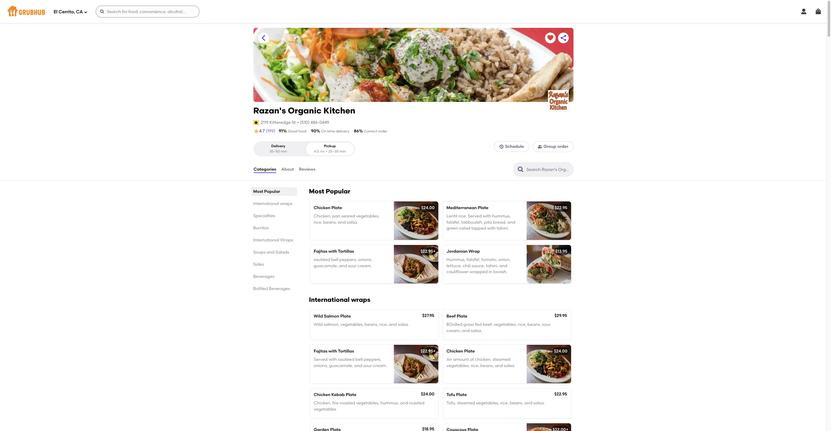 Task type: locate. For each thing, give the bounding box(es) containing it.
2 wild from the top
[[314, 322, 323, 327]]

chicken for chicken, fire roasted vegetables, hummus, and roasted vegetables.
[[314, 392, 330, 397]]

1 tortillas from the top
[[338, 249, 354, 254]]

0 vertical spatial svg image
[[815, 8, 822, 15]]

0 vertical spatial tortillas
[[338, 249, 354, 254]]

0 vertical spatial beverages
[[253, 274, 274, 279]]

0 vertical spatial order
[[378, 129, 387, 133]]

chicken up vegetables.
[[314, 392, 330, 397]]

1 vertical spatial +
[[433, 349, 436, 354]]

beverages
[[253, 274, 274, 279], [269, 286, 290, 291]]

bell inside served with sauteed bell peppers, onions, guacamole, and sour cream.
[[355, 357, 363, 362]]

plate right tofu
[[456, 392, 467, 397]]

1 vertical spatial •
[[326, 149, 327, 153]]

0 horizontal spatial wraps
[[280, 201, 292, 206]]

wraps
[[280, 201, 292, 206], [351, 296, 370, 304]]

guacamole, down sauteed
[[329, 363, 353, 368]]

bottled
[[253, 286, 268, 291]]

most up international wraps tab on the top left of page
[[253, 189, 263, 194]]

0 horizontal spatial chicken plate image
[[394, 202, 438, 240]]

international wraps up specialties tab
[[253, 201, 292, 206]]

hummus, inside "chicken, fire roasted vegetables, hummus, and roasted vegetables."
[[380, 401, 399, 406]]

hummus, for with
[[492, 214, 511, 219]]

• right mi
[[326, 149, 327, 153]]

1 horizontal spatial international wraps
[[309, 296, 370, 304]]

and inside "chicken, fire roasted vegetables, hummus, and roasted vegetables."
[[400, 401, 408, 406]]

steamed down tofu plate at the right bottom of page
[[457, 401, 475, 406]]

peppers, right sautéed
[[339, 257, 357, 262]]

1 horizontal spatial steamed
[[493, 357, 510, 362]]

tomato,
[[481, 257, 497, 262]]

roasted
[[340, 401, 355, 406], [409, 401, 424, 406]]

2 horizontal spatial svg image
[[800, 8, 807, 15]]

wild for wild salmon plate
[[314, 314, 323, 319]]

tahini,
[[486, 263, 498, 268]]

rice, inside an amount of chicken, steamed vegetables, rice, beans, and salsa.
[[471, 363, 479, 368]]

fajitas for served with sauteed bell peppers, onions, guacamole, and sour cream.
[[314, 349, 327, 354]]

chicken, for chicken, pan seared vegetables, rice, beans, and salsa.
[[314, 214, 331, 219]]

0 vertical spatial steamed
[[493, 357, 510, 362]]

2 vertical spatial sour
[[363, 363, 372, 368]]

beverages down beverages tab in the bottom left of the page
[[269, 286, 290, 291]]

0 horizontal spatial cream.
[[358, 263, 372, 268]]

1 vertical spatial hummus,
[[380, 401, 399, 406]]

chicken up an
[[447, 349, 463, 354]]

st
[[292, 120, 296, 125]]

served up tabbouleh,
[[468, 214, 482, 219]]

0 horizontal spatial min
[[281, 149, 287, 153]]

0 vertical spatial hummus,
[[492, 214, 511, 219]]

guacamole, down sautéed
[[314, 263, 338, 268]]

0 vertical spatial chicken plate
[[314, 205, 342, 210]]

main navigation navigation
[[0, 0, 827, 23]]

1 fajitas with tortillas image from the top
[[394, 245, 438, 284]]

popular up international wraps tab on the top left of page
[[264, 189, 280, 194]]

tortillas up sauteed
[[338, 349, 354, 354]]

most popular
[[309, 188, 350, 195], [253, 189, 280, 194]]

2 horizontal spatial sour
[[542, 322, 551, 327]]

razan's organic kitchen
[[253, 106, 355, 116]]

star icon image
[[253, 128, 259, 134]]

0 vertical spatial cream.
[[358, 263, 372, 268]]

plate up the pan
[[331, 205, 342, 210]]

and inside bgrilled grass fed beef, vegetables, rice, beans, sour cream, and salsa.
[[462, 328, 470, 333]]

0 horizontal spatial sour
[[348, 263, 357, 268]]

onions,
[[358, 257, 372, 262], [314, 363, 328, 368]]

1 fajitas from the top
[[314, 249, 327, 254]]

bell right sautéed
[[331, 257, 338, 262]]

plate for bgrilled
[[457, 314, 467, 319]]

0 vertical spatial +
[[433, 249, 436, 254]]

beans, inside an amount of chicken, steamed vegetables, rice, beans, and salsa.
[[480, 363, 494, 368]]

2 min from the left
[[339, 149, 346, 153]]

1 horizontal spatial served
[[468, 214, 482, 219]]

0 vertical spatial bell
[[331, 257, 338, 262]]

wraps up specialties tab
[[280, 201, 292, 206]]

steamed
[[493, 357, 510, 362], [457, 401, 475, 406]]

wraps up wild salmon, vegetables, beans, rice, and salsa.
[[351, 296, 370, 304]]

steamed right chicken,
[[493, 357, 510, 362]]

1 vertical spatial chicken plate image
[[527, 345, 571, 384]]

1 vertical spatial international
[[253, 238, 279, 243]]

2 fajitas with tortillas image from the top
[[394, 345, 438, 384]]

0 vertical spatial wild
[[314, 314, 323, 319]]

schedule button
[[494, 141, 529, 152]]

0 horizontal spatial •
[[297, 120, 299, 125]]

1 vertical spatial tortillas
[[338, 349, 354, 354]]

min right 25–35
[[339, 149, 346, 153]]

91
[[279, 129, 283, 134]]

cream,
[[447, 328, 461, 333]]

onions, inside served with sauteed bell peppers, onions, guacamole, and sour cream.
[[314, 363, 328, 368]]

with inside served with sauteed bell peppers, onions, guacamole, and sour cream.
[[329, 357, 337, 362]]

0 vertical spatial wraps
[[280, 201, 292, 206]]

1 horizontal spatial svg image
[[815, 8, 822, 15]]

most popular up the pan
[[309, 188, 350, 195]]

salsa. inside chicken, pan seared vegetables, rice, beans, and salsa.
[[347, 220, 358, 225]]

• right st
[[297, 120, 299, 125]]

fajitas with tortillas image for hummus,
[[394, 245, 438, 284]]

svg image inside 'main navigation' navigation
[[815, 8, 822, 15]]

• (510) 486-0449
[[297, 120, 329, 125]]

green
[[447, 226, 458, 231]]

0 vertical spatial chicken plate image
[[394, 202, 438, 240]]

1 vertical spatial wild
[[314, 322, 323, 327]]

tortillas up sautéed bell peppers, onions, guacamole, and sour cream.
[[338, 249, 354, 254]]

0 horizontal spatial roasted
[[340, 401, 355, 406]]

0 horizontal spatial most popular
[[253, 189, 280, 194]]

0 horizontal spatial svg image
[[499, 144, 504, 149]]

sour
[[348, 263, 357, 268], [542, 322, 551, 327], [363, 363, 372, 368]]

order right correct
[[378, 129, 387, 133]]

pickup 4.0 mi • 25–35 min
[[314, 144, 346, 153]]

0 horizontal spatial international wraps
[[253, 201, 292, 206]]

hummus,
[[492, 214, 511, 219], [380, 401, 399, 406]]

1 vertical spatial onions,
[[314, 363, 328, 368]]

0 horizontal spatial bell
[[331, 257, 338, 262]]

reviews
[[299, 167, 315, 172]]

1 vertical spatial wraps
[[351, 296, 370, 304]]

0 vertical spatial sour
[[348, 263, 357, 268]]

saved restaurant button
[[545, 33, 556, 43]]

fed
[[475, 322, 482, 327]]

2 $22.95 + from the top
[[420, 349, 436, 354]]

1 vertical spatial chicken plate
[[447, 349, 475, 354]]

most down reviews button
[[309, 188, 324, 195]]

2 fajitas with tortillas from the top
[[314, 349, 354, 354]]

wraps inside tab
[[280, 201, 292, 206]]

fajitas
[[314, 249, 327, 254], [314, 349, 327, 354]]

organic
[[288, 106, 322, 116]]

1 horizontal spatial •
[[326, 149, 327, 153]]

bottled beverages
[[253, 286, 290, 291]]

2 vertical spatial $24.00
[[421, 392, 434, 397]]

order right group
[[557, 144, 568, 149]]

most popular up international wraps tab on the top left of page
[[253, 189, 280, 194]]

1 vertical spatial chicken
[[447, 349, 463, 354]]

tortillas for sauteed
[[338, 349, 354, 354]]

lettuce,
[[447, 263, 462, 268]]

plate up of
[[464, 349, 475, 354]]

lentil
[[447, 214, 457, 219]]

chicken up chicken, pan seared vegetables, rice, beans, and salsa. at the left of page
[[314, 205, 330, 210]]

1 vertical spatial fajitas with tortillas
[[314, 349, 354, 354]]

1 vertical spatial fajitas with tortillas image
[[394, 345, 438, 384]]

1 vertical spatial order
[[557, 144, 568, 149]]

most popular inside tab
[[253, 189, 280, 194]]

with left sauteed
[[329, 357, 337, 362]]

chicken,
[[314, 214, 331, 219], [314, 401, 331, 406]]

specialties tab
[[253, 213, 295, 219]]

0 vertical spatial guacamole,
[[314, 263, 338, 268]]

hummus, inside lentil rice. served with hummus, falafel, tabbouleh, pita bread, and green salad topped with tahini.
[[492, 214, 511, 219]]

fajitas with tortillas up sautéed
[[314, 249, 354, 254]]

1 horizontal spatial cream.
[[373, 363, 387, 368]]

plate right salmon
[[340, 314, 351, 319]]

$27.95
[[422, 313, 434, 318]]

guacamole,
[[314, 263, 338, 268], [329, 363, 353, 368]]

1 horizontal spatial wraps
[[351, 296, 370, 304]]

1 horizontal spatial sour
[[363, 363, 372, 368]]

beans,
[[323, 220, 337, 225], [365, 322, 378, 327], [528, 322, 541, 327], [480, 363, 494, 368], [510, 401, 523, 406]]

most popular tab
[[253, 189, 295, 195]]

1 horizontal spatial onions,
[[358, 257, 372, 262]]

0 vertical spatial fajitas with tortillas
[[314, 249, 354, 254]]

fajitas down salmon,
[[314, 349, 327, 354]]

1 horizontal spatial chicken plate image
[[527, 345, 571, 384]]

0 vertical spatial international
[[253, 201, 279, 206]]

plate up lentil rice. served with hummus, falafel, tabbouleh, pita bread, and green salad topped with tahini.
[[478, 205, 489, 210]]

search icon image
[[517, 166, 524, 173]]

1 vertical spatial guacamole,
[[329, 363, 353, 368]]

tofu,
[[447, 401, 456, 406]]

0 vertical spatial served
[[468, 214, 482, 219]]

0 vertical spatial $22.95 +
[[420, 249, 436, 254]]

0 vertical spatial international wraps
[[253, 201, 292, 206]]

international up 'soups and salads'
[[253, 238, 279, 243]]

0 horizontal spatial hummus,
[[380, 401, 399, 406]]

international wraps tab
[[253, 201, 295, 207]]

international for international wraps tab at the bottom left
[[253, 238, 279, 243]]

hummus, falafel, tomato, onion, lettuce, chili sauce, tahini, and cauliflower wrapped in lavash.
[[447, 257, 511, 274]]

chicken plate
[[314, 205, 342, 210], [447, 349, 475, 354]]

0 vertical spatial onions,
[[358, 257, 372, 262]]

0 horizontal spatial order
[[378, 129, 387, 133]]

2 + from the top
[[433, 349, 436, 354]]

1 vertical spatial bell
[[355, 357, 363, 362]]

1 vertical spatial served
[[314, 357, 328, 362]]

pickup
[[324, 144, 336, 148]]

$24.00 for an amount of chicken, steamed vegetables, rice, beans, and salsa.
[[554, 349, 567, 354]]

peppers, inside served with sauteed bell peppers, onions, guacamole, and sour cream.
[[364, 357, 381, 362]]

1 wild from the top
[[314, 314, 323, 319]]

popular up the pan
[[326, 188, 350, 195]]

1 chicken, from the top
[[314, 214, 331, 219]]

1 + from the top
[[433, 249, 436, 254]]

1 horizontal spatial bell
[[355, 357, 363, 362]]

0 horizontal spatial served
[[314, 357, 328, 362]]

vegetables, inside chicken, pan seared vegetables, rice, beans, and salsa.
[[356, 214, 379, 219]]

beans, inside bgrilled grass fed beef, vegetables, rice, beans, sour cream, and salsa.
[[528, 322, 541, 327]]

chicken plate up the pan
[[314, 205, 342, 210]]

chicken plate image for an amount of chicken, steamed vegetables, rice, beans, and salsa.
[[527, 345, 571, 384]]

most
[[309, 188, 324, 195], [253, 189, 263, 194]]

reviews button
[[299, 159, 316, 180]]

0 vertical spatial falafel,
[[447, 220, 460, 225]]

el
[[54, 9, 57, 14]]

with up served with sauteed bell peppers, onions, guacamole, and sour cream.
[[328, 349, 337, 354]]

1 vertical spatial fajitas
[[314, 349, 327, 354]]

delivery
[[336, 129, 349, 133]]

0 vertical spatial fajitas with tortillas image
[[394, 245, 438, 284]]

vegetables, inside bgrilled grass fed beef, vegetables, rice, beans, sour cream, and salsa.
[[494, 322, 517, 327]]

wraps
[[280, 238, 293, 243]]

1 vertical spatial svg image
[[499, 144, 504, 149]]

min down delivery
[[281, 149, 287, 153]]

plate
[[331, 205, 342, 210], [478, 205, 489, 210], [340, 314, 351, 319], [457, 314, 467, 319], [464, 349, 475, 354], [346, 392, 356, 397], [456, 392, 467, 397]]

peppers, right sauteed
[[364, 357, 381, 362]]

svg image
[[815, 8, 822, 15], [499, 144, 504, 149]]

cerrito,
[[59, 9, 75, 14]]

international wraps up wild salmon plate
[[309, 296, 370, 304]]

tortillas for peppers,
[[338, 249, 354, 254]]

chicken, fire roasted vegetables, hummus, and roasted vegetables.
[[314, 401, 424, 412]]

and
[[338, 220, 346, 225], [507, 220, 515, 225], [267, 250, 275, 255], [339, 263, 347, 268], [499, 263, 507, 268], [389, 322, 397, 327], [462, 328, 470, 333], [354, 363, 362, 368], [495, 363, 503, 368], [400, 401, 408, 406], [524, 401, 532, 406]]

2 tortillas from the top
[[338, 349, 354, 354]]

falafel, inside lentil rice. served with hummus, falafel, tabbouleh, pita bread, and green salad topped with tahini.
[[447, 220, 460, 225]]

salsa. inside bgrilled grass fed beef, vegetables, rice, beans, sour cream, and salsa.
[[471, 328, 482, 333]]

1 horizontal spatial popular
[[326, 188, 350, 195]]

Search for food, convenience, alcohol... search field
[[96, 6, 200, 17]]

order
[[378, 129, 387, 133], [557, 144, 568, 149]]

served inside served with sauteed bell peppers, onions, guacamole, and sour cream.
[[314, 357, 328, 362]]

86
[[354, 129, 359, 134]]

1 vertical spatial $22.95 +
[[420, 349, 436, 354]]

fajitas with tortillas image
[[394, 245, 438, 284], [394, 345, 438, 384]]

2 fajitas from the top
[[314, 349, 327, 354]]

served left sauteed
[[314, 357, 328, 362]]

chicken, inside "chicken, fire roasted vegetables, hummus, and roasted vegetables."
[[314, 401, 331, 406]]

falafel, up sauce,
[[467, 257, 480, 262]]

0449
[[319, 120, 329, 125]]

chicken, up vegetables.
[[314, 401, 331, 406]]

and inside chicken, pan seared vegetables, rice, beans, and salsa.
[[338, 220, 346, 225]]

caret left icon image
[[260, 34, 267, 41]]

0 vertical spatial fajitas
[[314, 249, 327, 254]]

international up specialties on the left
[[253, 201, 279, 206]]

saved restaurant image
[[547, 34, 554, 41]]

plate for chicken,
[[331, 205, 342, 210]]

wild left salmon,
[[314, 322, 323, 327]]

tofu plate
[[447, 392, 467, 397]]

rice,
[[314, 220, 322, 225], [379, 322, 388, 327], [518, 322, 527, 327], [471, 363, 479, 368], [500, 401, 509, 406]]

1 horizontal spatial svg image
[[100, 9, 105, 14]]

order inside 'button'
[[557, 144, 568, 149]]

chili
[[463, 263, 471, 268]]

svg image
[[800, 8, 807, 15], [100, 9, 105, 14], [84, 10, 88, 14]]

falafel, up green on the right bottom of the page
[[447, 220, 460, 225]]

1 horizontal spatial order
[[557, 144, 568, 149]]

chicken, left the pan
[[314, 214, 331, 219]]

chicken, inside chicken, pan seared vegetables, rice, beans, and salsa.
[[314, 214, 331, 219]]

rice, inside chicken, pan seared vegetables, rice, beans, and salsa.
[[314, 220, 322, 225]]

$22.95
[[555, 205, 567, 210], [420, 249, 433, 254], [420, 349, 433, 354], [554, 392, 567, 397]]

most inside tab
[[253, 189, 263, 194]]

fajitas with tortillas for with
[[314, 349, 354, 354]]

served
[[468, 214, 482, 219], [314, 357, 328, 362]]

and inside hummus, falafel, tomato, onion, lettuce, chili sauce, tahini, and cauliflower wrapped in lavash.
[[499, 263, 507, 268]]

0 horizontal spatial falafel,
[[447, 220, 460, 225]]

onions, inside sautéed bell peppers, onions, guacamole, and sour cream.
[[358, 257, 372, 262]]

rice, inside bgrilled grass fed beef, vegetables, rice, beans, sour cream, and salsa.
[[518, 322, 527, 327]]

chicken
[[314, 205, 330, 210], [447, 349, 463, 354], [314, 392, 330, 397]]

plate up grass
[[457, 314, 467, 319]]

el cerrito, ca
[[54, 9, 83, 14]]

0 horizontal spatial most
[[253, 189, 263, 194]]

2 chicken, from the top
[[314, 401, 331, 406]]

bell right sauteed
[[355, 357, 363, 362]]

salad
[[459, 226, 470, 231]]

1 vertical spatial steamed
[[457, 401, 475, 406]]

1 horizontal spatial min
[[339, 149, 346, 153]]

wild left salmon
[[314, 314, 323, 319]]

1 vertical spatial peppers,
[[364, 357, 381, 362]]

salads
[[276, 250, 289, 255]]

Search Razan's Organic Kitchen search field
[[526, 167, 571, 173]]

sour inside bgrilled grass fed beef, vegetables, rice, beans, sour cream, and salsa.
[[542, 322, 551, 327]]

1 vertical spatial chicken,
[[314, 401, 331, 406]]

and inside served with sauteed bell peppers, onions, guacamole, and sour cream.
[[354, 363, 362, 368]]

fajitas for sautéed bell peppers, onions, guacamole, and sour cream.
[[314, 249, 327, 254]]

0 horizontal spatial popular
[[264, 189, 280, 194]]

1 vertical spatial $24.00
[[554, 349, 567, 354]]

steamed inside an amount of chicken, steamed vegetables, rice, beans, and salsa.
[[493, 357, 510, 362]]

fajitas with tortillas image for an
[[394, 345, 438, 384]]

option group
[[253, 141, 355, 157]]

peppers,
[[339, 257, 357, 262], [364, 357, 381, 362]]

1 min from the left
[[281, 149, 287, 153]]

1 roasted from the left
[[340, 401, 355, 406]]

1 vertical spatial beverages
[[269, 286, 290, 291]]

0 horizontal spatial chicken plate
[[314, 205, 342, 210]]

2 roasted from the left
[[409, 401, 424, 406]]

soups
[[253, 250, 266, 255]]

peppers, inside sautéed bell peppers, onions, guacamole, and sour cream.
[[339, 257, 357, 262]]

1 vertical spatial falafel,
[[467, 257, 480, 262]]

0 vertical spatial $24.00
[[421, 205, 435, 210]]

chicken plate image for chicken, pan seared vegetables, rice, beans, and salsa.
[[394, 202, 438, 240]]

subscription pass image
[[253, 120, 259, 125]]

chicken plate up amount
[[447, 349, 475, 354]]

people icon image
[[538, 144, 542, 149]]

of
[[470, 357, 474, 362]]

wild salmon, vegetables, beans, rice, and salsa.
[[314, 322, 409, 327]]

with
[[483, 214, 491, 219], [487, 226, 496, 231], [328, 249, 337, 254], [328, 349, 337, 354], [329, 357, 337, 362]]

international up salmon
[[309, 296, 350, 304]]

share icon image
[[560, 34, 567, 41]]

1 vertical spatial cream.
[[373, 363, 387, 368]]

chicken plate image
[[394, 202, 438, 240], [527, 345, 571, 384]]

0 horizontal spatial peppers,
[[339, 257, 357, 262]]

1 horizontal spatial peppers,
[[364, 357, 381, 362]]

and inside tab
[[267, 250, 275, 255]]

fajitas with tortillas up sauteed
[[314, 349, 354, 354]]

1 horizontal spatial hummus,
[[492, 214, 511, 219]]

international wraps
[[253, 201, 292, 206], [309, 296, 370, 304]]

international
[[253, 201, 279, 206], [253, 238, 279, 243], [309, 296, 350, 304]]

1 horizontal spatial roasted
[[409, 401, 424, 406]]

fajitas up sautéed
[[314, 249, 327, 254]]

0 vertical spatial chicken,
[[314, 214, 331, 219]]

guacamole, inside served with sauteed bell peppers, onions, guacamole, and sour cream.
[[329, 363, 353, 368]]

1 fajitas with tortillas from the top
[[314, 249, 354, 254]]

bottled beverages tab
[[253, 286, 295, 292]]

beverages up bottled on the left bottom
[[253, 274, 274, 279]]

jordanian wrap image
[[527, 245, 571, 284]]

•
[[297, 120, 299, 125], [326, 149, 327, 153]]

1 $22.95 + from the top
[[420, 249, 436, 254]]

1 horizontal spatial falafel,
[[467, 257, 480, 262]]

and inside lentil rice. served with hummus, falafel, tabbouleh, pita bread, and green salad topped with tahini.
[[507, 220, 515, 225]]

international wraps inside tab
[[253, 201, 292, 206]]

0 vertical spatial chicken
[[314, 205, 330, 210]]



Task type: vqa. For each thing, say whether or not it's contained in the screenshot.
What's corresponding to #2 Double Meat Whataburger® Whatameal®
no



Task type: describe. For each thing, give the bounding box(es) containing it.
and inside an amount of chicken, steamed vegetables, rice, beans, and salsa.
[[495, 363, 503, 368]]

jordanian wrap
[[447, 249, 480, 254]]

food
[[298, 129, 306, 133]]

plate for lentil
[[478, 205, 489, 210]]

90
[[311, 129, 316, 134]]

delivery
[[271, 144, 285, 148]]

in
[[489, 269, 492, 274]]

(510)
[[300, 120, 309, 125]]

onion,
[[498, 257, 511, 262]]

categories button
[[253, 159, 277, 180]]

ca
[[76, 9, 83, 14]]

sour inside sautéed bell peppers, onions, guacamole, and sour cream.
[[348, 263, 357, 268]]

jordanian
[[447, 249, 468, 254]]

correct order
[[364, 129, 387, 133]]

2119 kitteredge st button
[[260, 119, 296, 126]]

razan's
[[253, 106, 286, 116]]

falafel, inside hummus, falafel, tomato, onion, lettuce, chili sauce, tahini, and cauliflower wrapped in lavash.
[[467, 257, 480, 262]]

chicken, pan seared vegetables, rice, beans, and salsa.
[[314, 214, 379, 225]]

wrap
[[469, 249, 480, 254]]

sautéed bell peppers, onions, guacamole, and sour cream.
[[314, 257, 372, 268]]

beans, inside chicken, pan seared vegetables, rice, beans, and salsa.
[[323, 220, 337, 225]]

international wraps tab
[[253, 237, 295, 243]]

seared
[[341, 214, 355, 219]]

with down the 'pita' at the right bottom of page
[[487, 226, 496, 231]]

4.7
[[259, 129, 265, 134]]

with up sautéed
[[328, 249, 337, 254]]

chicken for an amount of chicken, steamed vegetables, rice, beans, and salsa.
[[447, 349, 463, 354]]

sour inside served with sauteed bell peppers, onions, guacamole, and sour cream.
[[363, 363, 372, 368]]

fire
[[332, 401, 339, 406]]

svg image inside "schedule" button
[[499, 144, 504, 149]]

kitteredge
[[269, 120, 291, 125]]

lentil rice. served with hummus, falafel, tabbouleh, pita bread, and green salad topped with tahini.
[[447, 214, 515, 231]]

international wraps
[[253, 238, 293, 243]]

good
[[288, 129, 298, 133]]

• inside pickup 4.0 mi • 25–35 min
[[326, 149, 327, 153]]

beef plate
[[447, 314, 467, 319]]

0 horizontal spatial steamed
[[457, 401, 475, 406]]

chicken plate for amount
[[447, 349, 475, 354]]

popular inside tab
[[264, 189, 280, 194]]

hummus, for vegetables,
[[380, 401, 399, 406]]

order for correct order
[[378, 129, 387, 133]]

35–50
[[269, 149, 280, 153]]

+ for jordanian
[[433, 249, 436, 254]]

time
[[327, 129, 335, 133]]

tofu
[[447, 392, 455, 397]]

mi
[[320, 149, 325, 153]]

$22.95 + for chicken plate
[[420, 349, 436, 354]]

kitchen
[[324, 106, 355, 116]]

min inside pickup 4.0 mi • 25–35 min
[[339, 149, 346, 153]]

categories
[[254, 167, 276, 172]]

beef
[[447, 314, 456, 319]]

delivery 35–50 min
[[269, 144, 287, 153]]

chicken kebab plate
[[314, 392, 356, 397]]

option group containing delivery 35–50 min
[[253, 141, 355, 157]]

min inside delivery 35–50 min
[[281, 149, 287, 153]]

and inside sautéed bell peppers, onions, guacamole, and sour cream.
[[339, 263, 347, 268]]

(199)
[[266, 129, 275, 134]]

2119
[[261, 120, 268, 125]]

topped
[[471, 226, 486, 231]]

international for international wraps tab on the top left of page
[[253, 201, 279, 206]]

vegetables.
[[314, 407, 337, 412]]

cream. inside sautéed bell peppers, onions, guacamole, and sour cream.
[[358, 263, 372, 268]]

chicken for chicken, pan seared vegetables, rice, beans, and salsa.
[[314, 205, 330, 210]]

vegetables, inside an amount of chicken, steamed vegetables, rice, beans, and salsa.
[[447, 363, 470, 368]]

served inside lentil rice. served with hummus, falafel, tabbouleh, pita bread, and green salad topped with tahini.
[[468, 214, 482, 219]]

salsa. inside an amount of chicken, steamed vegetables, rice, beans, and salsa.
[[504, 363, 515, 368]]

sauce,
[[472, 263, 485, 268]]

schedule
[[505, 144, 524, 149]]

rice.
[[458, 214, 467, 219]]

amount
[[453, 357, 469, 362]]

razan's organic kitchen logo image
[[548, 90, 569, 111]]

order for group order
[[557, 144, 568, 149]]

chicken plate for pan
[[314, 205, 342, 210]]

1 horizontal spatial most popular
[[309, 188, 350, 195]]

vegetables, inside "chicken, fire roasted vegetables, hummus, and roasted vegetables."
[[356, 401, 379, 406]]

bgrilled
[[447, 322, 462, 327]]

2 vertical spatial international
[[309, 296, 350, 304]]

tabbouleh,
[[461, 220, 483, 225]]

plate for an
[[464, 349, 475, 354]]

salmon,
[[324, 322, 339, 327]]

chicken, for chicken, fire roasted vegetables, hummus, and roasted vegetables.
[[314, 401, 331, 406]]

soups and salads
[[253, 250, 289, 255]]

(510) 486-0449 button
[[300, 120, 329, 126]]

burritos
[[253, 226, 269, 231]]

$24.00 for chicken, pan seared vegetables, rice, beans, and salsa.
[[421, 205, 435, 210]]

group order button
[[533, 141, 573, 152]]

chicken,
[[475, 357, 492, 362]]

0 vertical spatial •
[[297, 120, 299, 125]]

$13.95
[[555, 249, 567, 254]]

1 vertical spatial international wraps
[[309, 296, 370, 304]]

specialties
[[253, 213, 275, 218]]

wrapped
[[469, 269, 488, 274]]

mediterranean
[[447, 205, 477, 210]]

plate right the kebab
[[346, 392, 356, 397]]

couscous plate image
[[527, 423, 571, 431]]

group order
[[544, 144, 568, 149]]

sides tab
[[253, 261, 295, 268]]

plate for tofu,
[[456, 392, 467, 397]]

25–35
[[328, 149, 339, 153]]

486-
[[310, 120, 319, 125]]

beef,
[[483, 322, 493, 327]]

on
[[321, 129, 326, 133]]

salmon
[[324, 314, 339, 319]]

+ for chicken
[[433, 349, 436, 354]]

soups and salads tab
[[253, 249, 295, 256]]

0 horizontal spatial svg image
[[84, 10, 88, 14]]

lavash.
[[493, 269, 507, 274]]

sides
[[253, 262, 264, 267]]

mediterranean plate
[[447, 205, 489, 210]]

sauteed
[[338, 357, 354, 362]]

guacamole, inside sautéed bell peppers, onions, guacamole, and sour cream.
[[314, 263, 338, 268]]

2119 kitteredge st
[[261, 120, 296, 125]]

good food
[[288, 129, 306, 133]]

wild for wild salmon, vegetables, beans, rice, and salsa.
[[314, 322, 323, 327]]

$29.95
[[555, 313, 567, 318]]

cauliflower
[[447, 269, 469, 274]]

bell inside sautéed bell peppers, onions, guacamole, and sour cream.
[[331, 257, 338, 262]]

tofu, steamed vegetables, rice, beans, and salsa.
[[447, 401, 545, 406]]

kebab
[[331, 392, 345, 397]]

grass
[[463, 322, 474, 327]]

$22.95 + for jordanian wrap
[[420, 249, 436, 254]]

beverages tab
[[253, 274, 295, 280]]

bgrilled grass fed beef, vegetables, rice, beans, sour cream, and salsa.
[[447, 322, 551, 333]]

with up the 'pita' at the right bottom of page
[[483, 214, 491, 219]]

correct
[[364, 129, 377, 133]]

group
[[544, 144, 556, 149]]

burritos tab
[[253, 225, 295, 231]]

an
[[447, 357, 452, 362]]

about button
[[281, 159, 294, 180]]

mediterranean plate image
[[527, 202, 571, 240]]

fajitas with tortillas for bell
[[314, 249, 354, 254]]

about
[[281, 167, 294, 172]]

1 horizontal spatial most
[[309, 188, 324, 195]]

cream. inside served with sauteed bell peppers, onions, guacamole, and sour cream.
[[373, 363, 387, 368]]



